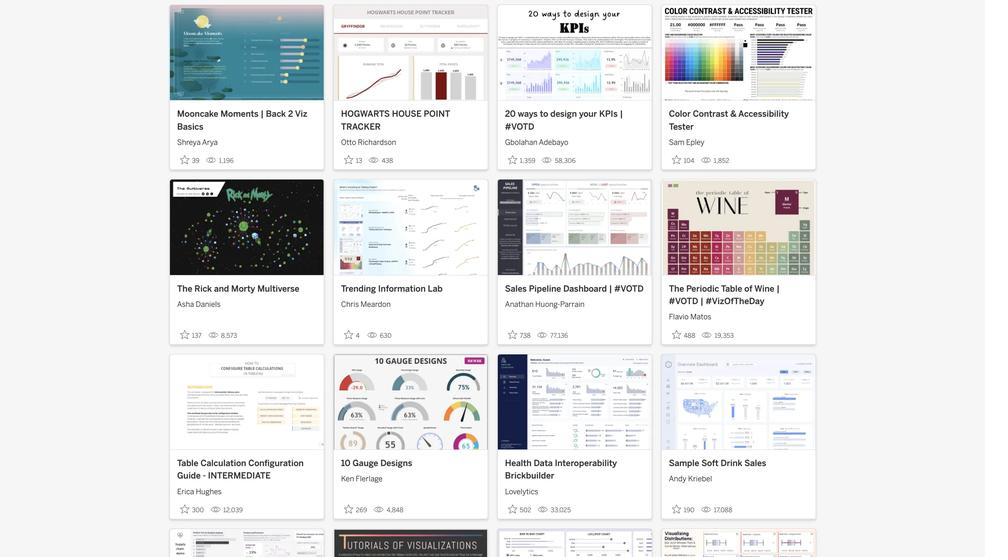 Task type: vqa. For each thing, say whether or not it's contained in the screenshot.


Task type: describe. For each thing, give the bounding box(es) containing it.
flavio
[[670, 313, 689, 322]]

630
[[380, 332, 392, 340]]

Add Favorite button
[[670, 153, 698, 168]]

add favorite button for the periodic table of wine | #votd | #vizoftheday
[[670, 328, 699, 343]]

1,196 views element
[[202, 154, 238, 169]]

hogwarts
[[341, 109, 390, 119]]

| right dashboard
[[610, 284, 613, 294]]

otto richardson link
[[341, 134, 481, 148]]

104
[[684, 157, 695, 165]]

workbook thumbnail image for lab
[[334, 180, 488, 275]]

438
[[382, 157, 393, 165]]

matos
[[691, 313, 712, 322]]

health data interoperability brickbuilder
[[505, 459, 618, 482]]

137
[[192, 332, 202, 340]]

hogwarts house point tracker
[[341, 109, 450, 132]]

#votd inside 20 ways to design your  kpis | #votd
[[505, 122, 535, 132]]

chris
[[341, 300, 359, 309]]

4,848
[[387, 507, 404, 515]]

back
[[266, 109, 286, 119]]

gbolahan adebayo
[[505, 138, 569, 147]]

workbook thumbnail image for |
[[170, 5, 324, 100]]

andy kriebel link
[[670, 471, 809, 486]]

tester
[[670, 122, 694, 132]]

table inside table calculation configuration guide - intermediate
[[177, 459, 199, 469]]

point
[[424, 109, 450, 119]]

asha
[[177, 300, 194, 309]]

20
[[505, 109, 516, 119]]

sam epley
[[670, 138, 705, 147]]

table inside the periodic table of wine | #votd | #vizoftheday
[[722, 284, 743, 294]]

periodic
[[687, 284, 720, 294]]

438 views element
[[365, 154, 397, 169]]

trending
[[341, 284, 376, 294]]

multiverse
[[258, 284, 300, 294]]

sample soft drink sales link
[[670, 458, 809, 471]]

flavio matos
[[670, 313, 712, 322]]

8,573
[[221, 332, 237, 340]]

| inside mooncake moments | back 2 viz basics
[[261, 109, 264, 119]]

shreya arya
[[177, 138, 218, 147]]

kriebel
[[689, 475, 713, 484]]

12,039
[[224, 507, 243, 515]]

accessibility
[[739, 109, 790, 119]]

color
[[670, 109, 691, 119]]

moments
[[221, 109, 259, 119]]

chris meardon
[[341, 300, 391, 309]]

10 gauge designs link
[[341, 458, 481, 471]]

erica
[[177, 488, 194, 497]]

huong-
[[536, 300, 561, 309]]

10 gauge designs
[[341, 459, 413, 469]]

anathan huong-parrain
[[505, 300, 585, 309]]

anathan
[[505, 300, 534, 309]]

add favorite button for sample soft drink sales
[[670, 502, 698, 518]]

-
[[203, 472, 206, 482]]

guide
[[177, 472, 201, 482]]

parrain
[[561, 300, 585, 309]]

ken flerlage link
[[341, 471, 481, 486]]

0 horizontal spatial sales
[[505, 284, 527, 294]]

hughes
[[196, 488, 222, 497]]

workbook thumbnail image for interoperability
[[498, 355, 652, 450]]

77,136
[[551, 332, 569, 340]]

pipeline
[[529, 284, 562, 294]]

2
[[288, 109, 293, 119]]

asha daniels
[[177, 300, 221, 309]]

interoperability
[[555, 459, 618, 469]]

39
[[192, 157, 200, 165]]

basics
[[177, 122, 204, 132]]

ken flerlage
[[341, 475, 383, 484]]

lovelytics
[[505, 488, 539, 497]]

8,573 views element
[[205, 328, 241, 344]]

otto richardson
[[341, 138, 396, 147]]

daniels
[[196, 300, 221, 309]]

13
[[356, 157, 363, 165]]

epley
[[687, 138, 705, 147]]

1,852 views element
[[698, 154, 734, 169]]

hogwarts house point tracker link
[[341, 108, 481, 134]]

19,353 views element
[[699, 328, 738, 344]]

| down 'periodic'
[[701, 297, 704, 307]]

Add Favorite button
[[505, 502, 535, 518]]

gbolahan
[[505, 138, 538, 147]]

workbook thumbnail image for configuration
[[170, 355, 324, 450]]

17,088 views element
[[698, 503, 737, 519]]

17,088
[[715, 507, 733, 515]]

20 ways to design your  kpis | #votd
[[505, 109, 624, 132]]

workbook thumbnail image for drink
[[662, 355, 816, 450]]

erica hughes
[[177, 488, 222, 497]]

anathan huong-parrain link
[[505, 296, 645, 311]]

arya
[[202, 138, 218, 147]]

| right wine
[[777, 284, 780, 294]]

| inside 20 ways to design your  kpis | #votd
[[620, 109, 624, 119]]

33,025
[[551, 507, 571, 515]]

58,306 views element
[[539, 154, 580, 169]]

data
[[534, 459, 553, 469]]

and
[[214, 284, 229, 294]]

1 horizontal spatial sales
[[745, 459, 767, 469]]



Task type: locate. For each thing, give the bounding box(es) containing it.
soft
[[702, 459, 719, 469]]

1 the from the left
[[177, 284, 192, 294]]

add favorite button for sales pipeline dashboard | #votd
[[505, 328, 534, 343]]

#votd down ways
[[505, 122, 535, 132]]

configuration
[[249, 459, 304, 469]]

sample
[[670, 459, 700, 469]]

sales
[[505, 284, 527, 294], [745, 459, 767, 469]]

gbolahan adebayo link
[[505, 134, 645, 148]]

sam epley link
[[670, 134, 809, 148]]

| left back
[[261, 109, 264, 119]]

your
[[580, 109, 598, 119]]

Add Favorite button
[[177, 153, 202, 168], [341, 153, 365, 168], [177, 328, 205, 343], [341, 328, 364, 343], [505, 328, 534, 343], [670, 328, 699, 343], [670, 502, 698, 518]]

sample soft drink sales
[[670, 459, 767, 469]]

1,359
[[520, 157, 536, 165]]

1 vertical spatial #votd
[[615, 284, 644, 294]]

meardon
[[361, 300, 391, 309]]

workbook thumbnail image for to
[[498, 5, 652, 100]]

|
[[261, 109, 264, 119], [620, 109, 624, 119], [610, 284, 613, 294], [777, 284, 780, 294], [701, 297, 704, 307]]

the periodic table of wine | #votd | #vizoftheday
[[670, 284, 780, 307]]

workbook thumbnail image for and
[[170, 180, 324, 275]]

1,852
[[714, 157, 730, 165]]

502
[[520, 507, 532, 515]]

gauge
[[353, 459, 379, 469]]

design
[[551, 109, 578, 119]]

table calculation configuration guide - intermediate
[[177, 459, 304, 482]]

the for the periodic table of wine | #votd | #vizoftheday
[[670, 284, 685, 294]]

2 the from the left
[[670, 284, 685, 294]]

#vizoftheday
[[706, 297, 765, 307]]

rick
[[195, 284, 212, 294]]

trending information lab
[[341, 284, 443, 294]]

269
[[356, 507, 368, 515]]

add favorite button containing 13
[[341, 153, 365, 168]]

workbook thumbnail image for &
[[662, 5, 816, 100]]

the left 'periodic'
[[670, 284, 685, 294]]

andy
[[670, 475, 687, 484]]

Add Favorite button
[[177, 502, 207, 518]]

mooncake
[[177, 109, 219, 119]]

wine
[[755, 284, 775, 294]]

flavio matos link
[[670, 309, 809, 323]]

#votd inside the periodic table of wine | #votd | #vizoftheday
[[670, 297, 699, 307]]

19,353
[[715, 332, 735, 340]]

ken
[[341, 475, 354, 484]]

1 horizontal spatial #votd
[[615, 284, 644, 294]]

chris meardon link
[[341, 296, 481, 311]]

488
[[684, 332, 696, 340]]

contrast
[[694, 109, 729, 119]]

add favorite button down "anathan"
[[505, 328, 534, 343]]

add favorite button down the shreya
[[177, 153, 202, 168]]

workbook thumbnail image for point
[[334, 5, 488, 100]]

| right kpis on the top of the page
[[620, 109, 624, 119]]

add favorite button containing 39
[[177, 153, 202, 168]]

sales up "anathan"
[[505, 284, 527, 294]]

designs
[[381, 459, 413, 469]]

table calculation configuration guide - intermediate link
[[177, 458, 316, 483]]

lab
[[428, 284, 443, 294]]

drink
[[721, 459, 743, 469]]

adebayo
[[539, 138, 569, 147]]

0 horizontal spatial the
[[177, 284, 192, 294]]

1 horizontal spatial table
[[722, 284, 743, 294]]

77,136 views element
[[534, 328, 572, 344]]

table up #vizoftheday
[[722, 284, 743, 294]]

brickbuilder
[[505, 472, 555, 482]]

1 vertical spatial sales
[[745, 459, 767, 469]]

630 views element
[[364, 328, 396, 344]]

58,306
[[555, 157, 576, 165]]

0 vertical spatial table
[[722, 284, 743, 294]]

Add Favorite button
[[505, 153, 539, 168]]

1 horizontal spatial the
[[670, 284, 685, 294]]

738
[[520, 332, 531, 340]]

workbook thumbnail image for table
[[662, 180, 816, 275]]

intermediate
[[208, 472, 271, 482]]

erica hughes link
[[177, 483, 316, 498]]

0 vertical spatial sales
[[505, 284, 527, 294]]

richardson
[[358, 138, 396, 147]]

add favorite button down asha
[[177, 328, 205, 343]]

add favorite button down flavio
[[670, 328, 699, 343]]

trending information lab link
[[341, 283, 481, 296]]

table
[[722, 284, 743, 294], [177, 459, 199, 469]]

1 vertical spatial table
[[177, 459, 199, 469]]

add favorite button containing 4
[[341, 328, 364, 343]]

20 ways to design your  kpis | #votd link
[[505, 108, 645, 134]]

the periodic table of wine | #votd | #vizoftheday link
[[670, 283, 809, 309]]

the rick and morty multiverse
[[177, 284, 300, 294]]

300
[[192, 507, 204, 515]]

the inside the periodic table of wine | #votd | #vizoftheday
[[670, 284, 685, 294]]

0 horizontal spatial table
[[177, 459, 199, 469]]

kpis
[[600, 109, 618, 119]]

#votd up flavio
[[670, 297, 699, 307]]

the for the rick and morty multiverse
[[177, 284, 192, 294]]

2 horizontal spatial #votd
[[670, 297, 699, 307]]

the rick and morty multiverse link
[[177, 283, 316, 296]]

ways
[[518, 109, 538, 119]]

2 vertical spatial #votd
[[670, 297, 699, 307]]

add favorite button for trending information lab
[[341, 328, 364, 343]]

add favorite button for the rick and morty multiverse
[[177, 328, 205, 343]]

add favorite button containing 137
[[177, 328, 205, 343]]

lovelytics link
[[505, 483, 645, 498]]

190
[[684, 507, 695, 515]]

calculation
[[201, 459, 246, 469]]

the up asha
[[177, 284, 192, 294]]

information
[[378, 284, 426, 294]]

add favorite button containing 738
[[505, 328, 534, 343]]

house
[[392, 109, 422, 119]]

color contrast & accessibility tester link
[[670, 108, 809, 134]]

workbook thumbnail image for designs
[[334, 355, 488, 450]]

&
[[731, 109, 737, 119]]

12,039 views element
[[207, 503, 247, 519]]

10
[[341, 459, 351, 469]]

workbook thumbnail image
[[170, 5, 324, 100], [334, 5, 488, 100], [498, 5, 652, 100], [662, 5, 816, 100], [170, 180, 324, 275], [334, 180, 488, 275], [498, 180, 652, 275], [662, 180, 816, 275], [170, 355, 324, 450], [334, 355, 488, 450], [498, 355, 652, 450], [662, 355, 816, 450]]

33,025 views element
[[535, 503, 575, 519]]

0 horizontal spatial #votd
[[505, 122, 535, 132]]

workbook thumbnail image for dashboard
[[498, 180, 652, 275]]

sales pipeline dashboard | #votd
[[505, 284, 644, 294]]

add favorite button down "chris"
[[341, 328, 364, 343]]

add favorite button down andy
[[670, 502, 698, 518]]

add favorite button for hogwarts house point tracker
[[341, 153, 365, 168]]

#votd right dashboard
[[615, 284, 644, 294]]

#votd
[[505, 122, 535, 132], [615, 284, 644, 294], [670, 297, 699, 307]]

0 vertical spatial #votd
[[505, 122, 535, 132]]

asha daniels link
[[177, 296, 316, 311]]

add favorite button down otto at top left
[[341, 153, 365, 168]]

sales up andy kriebel "link"
[[745, 459, 767, 469]]

add favorite button for mooncake moments | back 2 viz basics
[[177, 153, 202, 168]]

add favorite button containing 488
[[670, 328, 699, 343]]

of
[[745, 284, 753, 294]]

table up the guide in the bottom of the page
[[177, 459, 199, 469]]

health data interoperability brickbuilder link
[[505, 458, 645, 483]]

sales pipeline dashboard | #votd link
[[505, 283, 645, 296]]

4,848 views element
[[370, 503, 408, 519]]

health
[[505, 459, 532, 469]]

to
[[540, 109, 549, 119]]

add favorite button containing 190
[[670, 502, 698, 518]]

Add Favorite button
[[341, 502, 370, 518]]

flerlage
[[356, 475, 383, 484]]



